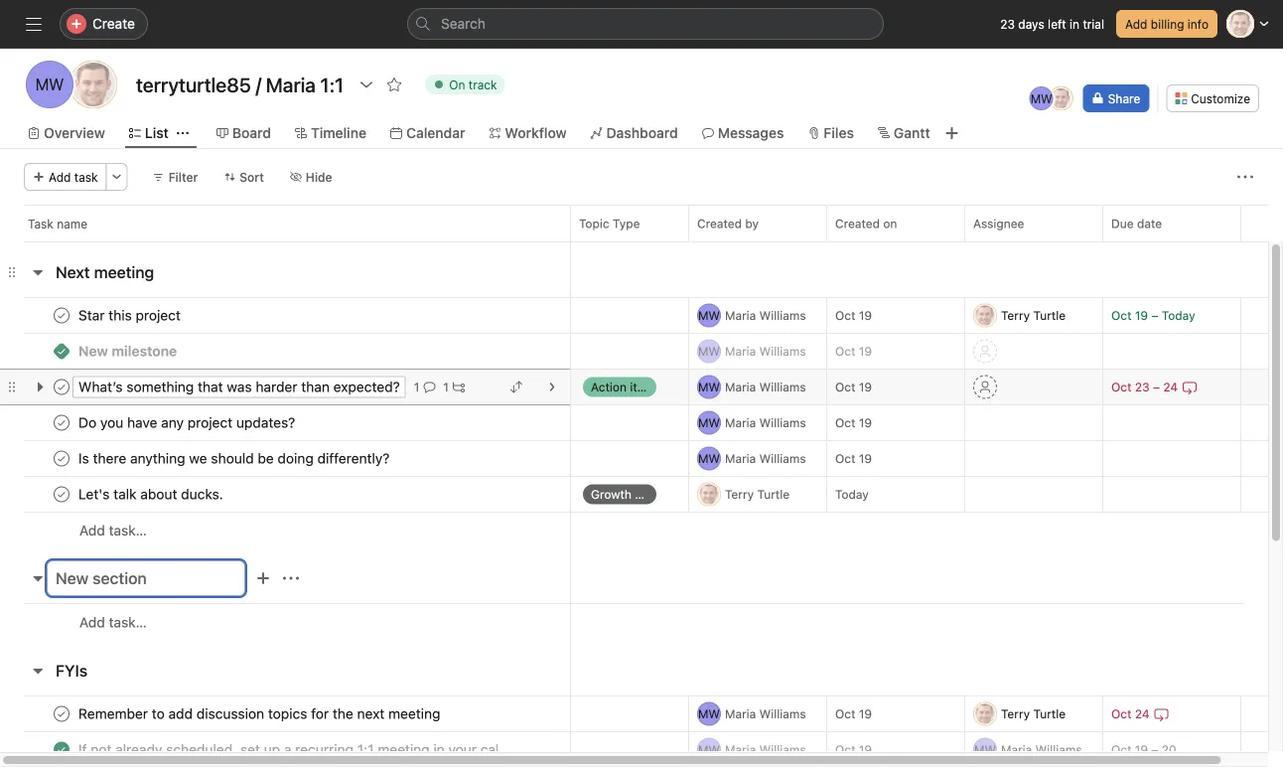 Task type: locate. For each thing, give the bounding box(es) containing it.
add task… button down new section text box at left
[[79, 612, 147, 634]]

board
[[232, 125, 271, 141]]

oct 23 – 24
[[1112, 380, 1179, 394]]

expand sidebar image
[[26, 16, 42, 32]]

1 horizontal spatial today
[[1162, 309, 1196, 322]]

1 vertical spatial completed checkbox
[[50, 447, 74, 471]]

terry turtle down creator for is there anything we should be doing differently? cell
[[725, 487, 790, 501]]

add task… down let's talk about ducks. text field
[[79, 522, 147, 539]]

is there anything we should be doing differently? cell
[[0, 440, 571, 477]]

completed checkbox inside what's something that was harder than expected? cell
[[50, 375, 74, 399]]

dashboard
[[607, 125, 678, 141]]

williams inside creator for star this project cell
[[760, 309, 807, 322]]

1 collapse task list for this section image from the top
[[30, 264, 46, 280]]

sort button
[[215, 163, 273, 191]]

maria williams inside "creator for if not already scheduled, set up a recurring 1:1 meeting in your calendar" cell
[[725, 743, 807, 757]]

add task… for add task… button in the header next meeting tree grid
[[79, 522, 147, 539]]

collapse task list for this section image
[[30, 264, 46, 280], [30, 570, 46, 586]]

oct 19 inside row
[[836, 380, 873, 394]]

completed checkbox right expand subtask list for the task what's something that was harder than expected? icon
[[50, 375, 74, 399]]

maria for creator for new milestone cell
[[725, 344, 756, 358]]

2 oct 19 from the top
[[836, 344, 873, 358]]

1 vertical spatial terry
[[725, 487, 754, 501]]

completed checkbox left let's talk about ducks. text field
[[50, 482, 74, 506]]

1 vertical spatial completed image
[[50, 375, 74, 399]]

completed image right expand subtask list for the task what's something that was harder than expected? icon
[[50, 375, 74, 399]]

tab actions image
[[177, 127, 189, 139]]

oct down oct 24
[[1112, 743, 1132, 757]]

mw
[[35, 75, 64, 94], [1031, 91, 1053, 105], [699, 309, 720, 322], [699, 344, 720, 358], [699, 380, 720, 394], [699, 416, 720, 430], [699, 452, 720, 466], [699, 707, 720, 721], [699, 743, 720, 757], [975, 743, 997, 757]]

completed image up completed milestone option
[[50, 304, 74, 327]]

0 horizontal spatial 23
[[1001, 17, 1016, 31]]

1 created from the left
[[698, 217, 742, 231]]

due
[[1112, 217, 1134, 231]]

oct up oct 23 – 24
[[1112, 309, 1132, 322]]

search button
[[407, 8, 884, 40]]

5 oct 19 from the top
[[836, 452, 873, 466]]

more actions image right "task"
[[111, 171, 123, 183]]

24 inside header fyis tree grid
[[1136, 707, 1150, 721]]

add task… down new section text box at left
[[79, 614, 147, 631]]

3 completed checkbox from the top
[[50, 482, 74, 506]]

1 add task… row from the top
[[0, 512, 1284, 549]]

today
[[1162, 309, 1196, 322], [836, 487, 869, 501]]

1 horizontal spatial repeats image
[[1183, 379, 1199, 395]]

williams inside creator for is there anything we should be doing differently? cell
[[760, 452, 807, 466]]

1 task… from the top
[[109, 522, 147, 539]]

hide button
[[281, 163, 341, 191]]

maria inside "creator for if not already scheduled, set up a recurring 1:1 meeting in your calendar" cell
[[725, 743, 756, 757]]

2 vertical spatial terry turtle
[[1002, 707, 1066, 721]]

messages
[[718, 125, 784, 141]]

— button
[[571, 732, 689, 767]]

add task… button down let's talk about ducks. text field
[[79, 520, 147, 542]]

williams down creator for remember to add discussion topics for the next meeting cell
[[760, 743, 807, 757]]

gantt
[[894, 125, 931, 141]]

1 add task… from the top
[[79, 522, 147, 539]]

customize
[[1192, 91, 1251, 105]]

terry turtle down assignee
[[1002, 309, 1066, 322]]

info
[[1188, 17, 1209, 31]]

maria inside creator for new milestone cell
[[725, 344, 756, 358]]

show options image
[[359, 77, 375, 92]]

1 horizontal spatial 24
[[1164, 380, 1179, 394]]

williams inside creator for new milestone cell
[[760, 344, 807, 358]]

trial
[[1084, 17, 1105, 31]]

more section actions image
[[283, 570, 299, 586]]

oct 19 right creator for remember to add discussion topics for the next meeting cell
[[836, 707, 873, 721]]

2 completed checkbox from the top
[[50, 411, 74, 435]]

Remember to add discussion topics for the next meeting text field
[[75, 704, 447, 724]]

1 vertical spatial 24
[[1136, 707, 1150, 721]]

completed checkbox inside is there anything we should be doing differently? cell
[[50, 447, 74, 471]]

– for 20
[[1152, 743, 1159, 757]]

action
[[591, 380, 627, 394]]

mw inside creator for new milestone cell
[[699, 344, 720, 358]]

completed image
[[50, 304, 74, 327], [50, 375, 74, 399], [50, 702, 74, 726]]

maria
[[725, 309, 756, 322], [725, 344, 756, 358], [725, 380, 756, 394], [725, 416, 756, 430], [725, 452, 756, 466], [725, 707, 756, 721], [725, 743, 756, 757], [1002, 743, 1033, 757]]

1 vertical spatial terry turtle
[[725, 487, 790, 501]]

1 vertical spatial add task… row
[[0, 603, 1284, 641]]

turtle inside header fyis tree grid
[[1034, 707, 1066, 721]]

0 vertical spatial terry
[[1002, 309, 1031, 322]]

oct 19 right creator for is there anything we should be doing differently? cell
[[836, 452, 873, 466]]

oct 19 right creator for what's something that was harder than expected? cell
[[836, 380, 873, 394]]

0 vertical spatial task…
[[109, 522, 147, 539]]

1 add task… button from the top
[[79, 520, 147, 542]]

add task… button
[[79, 520, 147, 542], [79, 612, 147, 634]]

task… inside header next meeting tree grid
[[109, 522, 147, 539]]

created
[[698, 217, 742, 231], [836, 217, 880, 231]]

billing
[[1152, 17, 1185, 31]]

williams for creator for is there anything we should be doing differently? cell
[[760, 452, 807, 466]]

1 completed checkbox from the top
[[50, 375, 74, 399]]

completed image inside is there anything we should be doing differently? cell
[[50, 447, 74, 471]]

oct 19 for creator for is there anything we should be doing differently? cell
[[836, 452, 873, 466]]

today right creator for let's talk about ducks. cell
[[836, 487, 869, 501]]

add down let's talk about ducks. text field
[[79, 522, 105, 539]]

oct 19 down created on
[[836, 309, 873, 322]]

completed image
[[50, 411, 74, 435], [50, 447, 74, 471], [50, 482, 74, 506], [50, 738, 74, 762]]

0 horizontal spatial repeats image
[[1154, 706, 1170, 722]]

0 vertical spatial 24
[[1164, 380, 1179, 394]]

more actions image
[[1238, 169, 1254, 185], [111, 171, 123, 183]]

williams for creator for remember to add discussion topics for the next meeting cell
[[760, 707, 807, 721]]

gantt link
[[878, 122, 931, 144]]

1 vertical spatial –
[[1154, 380, 1161, 394]]

–
[[1152, 309, 1159, 322], [1154, 380, 1161, 394], [1152, 743, 1159, 757]]

add task… inside header next meeting tree grid
[[79, 522, 147, 539]]

completed image inside star this project cell
[[50, 304, 74, 327]]

4 oct 19 from the top
[[836, 416, 873, 430]]

1 completed checkbox from the top
[[50, 304, 74, 327]]

oct 19 right creator for do you have any project updates? cell
[[836, 416, 873, 430]]

oct right creator for star this project cell
[[836, 309, 856, 322]]

maria williams
[[725, 309, 807, 322], [725, 344, 807, 358], [725, 380, 807, 394], [725, 416, 807, 430], [725, 452, 807, 466], [725, 707, 807, 721], [725, 743, 807, 757], [1002, 743, 1083, 757]]

1 subtask image
[[453, 381, 465, 393]]

mw inside creator for do you have any project updates? cell
[[699, 416, 720, 430]]

0 vertical spatial completed image
[[50, 304, 74, 327]]

williams
[[760, 309, 807, 322], [760, 344, 807, 358], [760, 380, 807, 394], [760, 416, 807, 430], [760, 452, 807, 466], [760, 707, 807, 721], [760, 743, 807, 757], [1036, 743, 1083, 757]]

maria inside creator for what's something that was harder than expected? cell
[[725, 380, 756, 394]]

7 oct 19 from the top
[[836, 743, 873, 757]]

williams up creator for what's something that was harder than expected? cell
[[760, 344, 807, 358]]

task…
[[109, 522, 147, 539], [109, 614, 147, 631]]

row containing task name
[[0, 205, 1284, 241]]

williams left oct 19 – 20
[[1036, 743, 1083, 757]]

2 add task… from the top
[[79, 614, 147, 631]]

williams for creator for what's something that was harder than expected? cell
[[760, 380, 807, 394]]

completed checkbox for mw
[[50, 738, 74, 762]]

24 up oct 19 – 20
[[1136, 707, 1150, 721]]

add left "task"
[[49, 170, 71, 184]]

19 for creator for do you have any project updates? cell
[[859, 416, 873, 430]]

created for created on
[[836, 217, 880, 231]]

oct 19
[[836, 309, 873, 322], [836, 344, 873, 358], [836, 380, 873, 394], [836, 416, 873, 430], [836, 452, 873, 466], [836, 707, 873, 721], [836, 743, 873, 757]]

new milestone cell
[[0, 333, 571, 370]]

remember to add discussion topics for the next meeting cell
[[0, 696, 571, 732]]

1 oct 19 from the top
[[836, 309, 873, 322]]

What's something that was harder than expected? text field
[[75, 377, 406, 397]]

williams for "creator for if not already scheduled, set up a recurring 1:1 meeting in your calendar" cell
[[760, 743, 807, 757]]

maria williams for creator for star this project cell
[[725, 309, 807, 322]]

2 vertical spatial completed image
[[50, 702, 74, 726]]

19 for "creator for if not already scheduled, set up a recurring 1:1 meeting in your calendar" cell
[[859, 743, 873, 757]]

oct right creator for what's something that was harder than expected? cell
[[836, 380, 856, 394]]

terry
[[1002, 309, 1031, 322], [725, 487, 754, 501], [1002, 707, 1031, 721]]

completed image inside the let's talk about ducks. cell
[[50, 482, 74, 506]]

oct 19 for creator for remember to add discussion topics for the next meeting cell
[[836, 707, 873, 721]]

creator for what's something that was harder than expected? cell
[[689, 369, 828, 405]]

0 vertical spatial –
[[1152, 309, 1159, 322]]

days
[[1019, 17, 1045, 31]]

customize button
[[1167, 84, 1260, 112]]

0 vertical spatial add task…
[[79, 522, 147, 539]]

– down oct 19 – today
[[1154, 380, 1161, 394]]

maria inside creator for is there anything we should be doing differently? cell
[[725, 452, 756, 466]]

add
[[1126, 17, 1148, 31], [49, 170, 71, 184], [79, 522, 105, 539], [79, 614, 105, 631]]

1 horizontal spatial created
[[836, 217, 880, 231]]

Completed checkbox
[[50, 375, 74, 399], [50, 411, 74, 435], [50, 482, 74, 506], [50, 702, 74, 726]]

today inside row
[[836, 487, 869, 501]]

maria williams for creator for remember to add discussion topics for the next meeting cell
[[725, 707, 807, 721]]

oct 19 – today
[[1112, 309, 1196, 322]]

23 down oct 19 – today
[[1136, 380, 1150, 394]]

– for 24
[[1154, 380, 1161, 394]]

creator for is there anything we should be doing differently? cell
[[689, 440, 828, 477]]

mw inside creator for what's something that was harder than expected? cell
[[699, 380, 720, 394]]

completed image inside do you have any project updates? cell
[[50, 411, 74, 435]]

– inside row
[[1154, 380, 1161, 394]]

today up oct 23 – 24
[[1162, 309, 1196, 322]]

mw for creator for what's something that was harder than expected? cell
[[699, 380, 720, 394]]

0 vertical spatial terry turtle
[[1002, 309, 1066, 322]]

task… down new section text box at left
[[109, 614, 147, 631]]

maria for creator for do you have any project updates? cell
[[725, 416, 756, 430]]

6 oct 19 from the top
[[836, 707, 873, 721]]

terry inside header fyis tree grid
[[1002, 707, 1031, 721]]

creator for if not already scheduled, set up a recurring 1:1 meeting in your calendar cell
[[689, 731, 828, 767]]

2 vertical spatial –
[[1152, 743, 1159, 757]]

add task…
[[79, 522, 147, 539], [79, 614, 147, 631]]

oct up oct 19 – 20
[[1112, 707, 1132, 721]]

None text field
[[131, 67, 349, 102]]

2 created from the left
[[836, 217, 880, 231]]

create button
[[60, 8, 148, 40]]

0 vertical spatial turtle
[[1034, 309, 1066, 322]]

terry turtle inside header fyis tree grid
[[1002, 707, 1066, 721]]

maria williams inside creator for remember to add discussion topics for the next meeting cell
[[725, 707, 807, 721]]

3 oct 19 from the top
[[836, 380, 873, 394]]

turtle
[[1034, 309, 1066, 322], [758, 487, 790, 501], [1034, 707, 1066, 721]]

workflow link
[[489, 122, 567, 144]]

4 completed checkbox from the top
[[50, 702, 74, 726]]

Completed checkbox
[[50, 304, 74, 327], [50, 447, 74, 471], [50, 738, 74, 762]]

0 vertical spatial add task… button
[[79, 520, 147, 542]]

task… for add task… button in the header next meeting tree grid
[[109, 522, 147, 539]]

maria inside creator for do you have any project updates? cell
[[725, 416, 756, 430]]

repeats image
[[1183, 379, 1199, 395], [1154, 706, 1170, 722]]

next meeting
[[56, 263, 154, 282]]

mw for creator for new milestone cell
[[699, 344, 720, 358]]

completed image down the "fyis"
[[50, 702, 74, 726]]

maria williams for creator for new milestone cell
[[725, 344, 807, 358]]

add left billing at the top of page
[[1126, 17, 1148, 31]]

1 horizontal spatial 23
[[1136, 380, 1150, 394]]

24 down oct 19 – today
[[1164, 380, 1179, 394]]

completed image inside remember to add discussion topics for the next meeting cell
[[50, 702, 74, 726]]

add task
[[49, 170, 98, 184]]

williams inside creator for remember to add discussion topics for the next meeting cell
[[760, 707, 807, 721]]

23 left days
[[1001, 17, 1016, 31]]

created left on
[[836, 217, 880, 231]]

—
[[583, 744, 592, 755]]

1 completed image from the top
[[50, 411, 74, 435]]

24
[[1164, 380, 1179, 394], [1136, 707, 1150, 721]]

add a task to this section image
[[255, 570, 271, 586]]

williams down creator for what's something that was harder than expected? cell
[[760, 416, 807, 430]]

type
[[613, 217, 640, 231]]

terry turtle left oct 24
[[1002, 707, 1066, 721]]

if not already scheduled, set up a recurring 1:1 meeting in your calendar cell
[[0, 731, 571, 767]]

0 vertical spatial collapse task list for this section image
[[30, 264, 46, 280]]

1 completed image from the top
[[50, 304, 74, 327]]

3 completed checkbox from the top
[[50, 738, 74, 762]]

tt
[[84, 75, 103, 94], [1054, 91, 1070, 105], [978, 309, 993, 322], [702, 487, 717, 501], [978, 707, 993, 721]]

– up oct 23 – 24
[[1152, 309, 1159, 322]]

19
[[859, 309, 873, 322], [1136, 309, 1149, 322], [859, 344, 873, 358], [859, 380, 873, 394], [859, 416, 873, 430], [859, 452, 873, 466], [859, 707, 873, 721], [859, 743, 873, 757], [1136, 743, 1149, 757]]

williams inside creator for what's something that was harder than expected? cell
[[760, 380, 807, 394]]

1 vertical spatial today
[[836, 487, 869, 501]]

task… down let's talk about ducks. text field
[[109, 522, 147, 539]]

maria inside creator for star this project cell
[[725, 309, 756, 322]]

overview
[[44, 125, 105, 141]]

– left 20
[[1152, 743, 1159, 757]]

williams down creator for do you have any project updates? cell
[[760, 452, 807, 466]]

1 vertical spatial add task…
[[79, 614, 147, 631]]

created left by
[[698, 217, 742, 231]]

0 horizontal spatial today
[[836, 487, 869, 501]]

oct 19 right "creator for if not already scheduled, set up a recurring 1:1 meeting in your calendar" cell
[[836, 743, 873, 757]]

completed checkbox down completed milestone icon at the left top of the page
[[50, 411, 74, 435]]

3 completed image from the top
[[50, 702, 74, 726]]

1 vertical spatial collapse task list for this section image
[[30, 570, 46, 586]]

19 for creator for remember to add discussion topics for the next meeting cell
[[859, 707, 873, 721]]

oct right "creator for if not already scheduled, set up a recurring 1:1 meeting in your calendar" cell
[[836, 743, 856, 757]]

williams up "creator for if not already scheduled, set up a recurring 1:1 meeting in your calendar" cell
[[760, 707, 807, 721]]

mw inside "creator for if not already scheduled, set up a recurring 1:1 meeting in your calendar" cell
[[699, 743, 720, 757]]

add task… row
[[0, 512, 1284, 549], [0, 603, 1284, 641]]

completed image for if not already scheduled, set up a recurring 1:1 meeting in your calendar text field
[[50, 738, 74, 762]]

0 vertical spatial 23
[[1001, 17, 1016, 31]]

williams up creator for new milestone cell
[[760, 309, 807, 322]]

oct right creator for do you have any project updates? cell
[[836, 416, 856, 430]]

move tasks between sections image
[[511, 381, 523, 393]]

collapse task list for this section image
[[30, 663, 46, 679]]

2 vertical spatial terry
[[1002, 707, 1031, 721]]

– inside header fyis tree grid
[[1152, 743, 1159, 757]]

maria williams inside creator for star this project cell
[[725, 309, 807, 322]]

search list box
[[407, 8, 884, 40]]

collapse task list for this section image up collapse task list for this section image
[[30, 570, 46, 586]]

0 vertical spatial completed checkbox
[[50, 304, 74, 327]]

3 completed image from the top
[[50, 482, 74, 506]]

0 horizontal spatial 24
[[1136, 707, 1150, 721]]

williams inside "creator for if not already scheduled, set up a recurring 1:1 meeting in your calendar" cell
[[760, 743, 807, 757]]

completed milestone image
[[54, 343, 70, 359]]

terry turtle
[[1002, 309, 1066, 322], [725, 487, 790, 501], [1002, 707, 1066, 721]]

row
[[0, 205, 1284, 241], [24, 240, 1284, 242], [0, 297, 1284, 334], [0, 333, 1284, 370], [0, 369, 1284, 405], [0, 404, 1284, 441], [0, 440, 1284, 477], [0, 476, 1284, 513], [0, 696, 1284, 732], [0, 731, 1284, 767]]

maria inside creator for remember to add discussion topics for the next meeting cell
[[725, 707, 756, 721]]

completed checkbox inside if not already scheduled, set up a recurring 1:1 meeting in your calendar cell
[[50, 738, 74, 762]]

move tasks between sections image
[[511, 744, 523, 756]]

created by
[[698, 217, 759, 231]]

1 vertical spatial task…
[[109, 614, 147, 631]]

track
[[469, 78, 497, 91]]

topic type
[[579, 217, 640, 231]]

mw inside creator for remember to add discussion topics for the next meeting cell
[[699, 707, 720, 721]]

add inside 'button'
[[49, 170, 71, 184]]

maria williams inside creator for new milestone cell
[[725, 344, 807, 358]]

williams inside creator for do you have any project updates? cell
[[760, 416, 807, 430]]

maria williams inside creator for is there anything we should be doing differently? cell
[[725, 452, 807, 466]]

completed image for is there anything we should be doing differently? text field
[[50, 447, 74, 471]]

add task… for second add task… button from the top of the page
[[79, 614, 147, 631]]

files link
[[808, 122, 855, 144]]

oct 19 right creator for new milestone cell
[[836, 344, 873, 358]]

create
[[92, 15, 135, 32]]

1 vertical spatial 23
[[1136, 380, 1150, 394]]

Completed milestone checkbox
[[54, 343, 70, 359]]

sort
[[240, 170, 264, 184]]

New section text field
[[47, 560, 245, 596]]

created on
[[836, 217, 898, 231]]

add up the fyis button on the left bottom of page
[[79, 614, 105, 631]]

23
[[1001, 17, 1016, 31], [1136, 380, 1150, 394]]

expand subtask list for the task what's something that was harder than expected? image
[[32, 379, 48, 395]]

2 vertical spatial turtle
[[1034, 707, 1066, 721]]

completed checkbox inside do you have any project updates? cell
[[50, 411, 74, 435]]

terry turtle for oct 24
[[1002, 707, 1066, 721]]

repeats image right oct 24
[[1154, 706, 1170, 722]]

creator for do you have any project updates? cell
[[689, 404, 828, 441]]

completed checkbox down the "fyis"
[[50, 702, 74, 726]]

0 vertical spatial add task… row
[[0, 512, 1284, 549]]

1 vertical spatial turtle
[[758, 487, 790, 501]]

2 completed checkbox from the top
[[50, 447, 74, 471]]

0 horizontal spatial created
[[698, 217, 742, 231]]

2 task… from the top
[[109, 614, 147, 631]]

share button
[[1084, 84, 1150, 112]]

collapse task list for this section image left the next
[[30, 264, 46, 280]]

terry inside creator for let's talk about ducks. cell
[[725, 487, 754, 501]]

mw inside creator for is there anything we should be doing differently? cell
[[699, 452, 720, 466]]

1 vertical spatial add task… button
[[79, 612, 147, 634]]

4 completed image from the top
[[50, 738, 74, 762]]

williams up creator for do you have any project updates? cell
[[760, 380, 807, 394]]

filter
[[169, 170, 198, 184]]

0 vertical spatial repeats image
[[1183, 379, 1199, 395]]

maria williams inside creator for what's something that was harder than expected? cell
[[725, 380, 807, 394]]

turtle for oct 24
[[1034, 707, 1066, 721]]

completed checkbox inside remember to add discussion topics for the next meeting cell
[[50, 702, 74, 726]]

more actions image down customize
[[1238, 169, 1254, 185]]

19 for creator for star this project cell
[[859, 309, 873, 322]]

topic
[[579, 217, 610, 231]]

2 completed image from the top
[[50, 447, 74, 471]]

repeats image right oct 23 – 24
[[1183, 379, 1199, 395]]

maria williams inside creator for do you have any project updates? cell
[[725, 416, 807, 430]]

If not already scheduled, set up a recurring 1:1 meeting in your calendar text field
[[75, 740, 499, 760]]

completed checkbox inside star this project cell
[[50, 304, 74, 327]]

mw inside creator for star this project cell
[[699, 309, 720, 322]]

2 vertical spatial completed checkbox
[[50, 738, 74, 762]]

maria williams for creator for do you have any project updates? cell
[[725, 416, 807, 430]]

add task button
[[24, 163, 107, 191]]

Is there anything we should be doing differently? text field
[[75, 449, 396, 469]]

growth
[[591, 487, 632, 501]]

Star this project text field
[[75, 306, 187, 325]]

oct
[[836, 309, 856, 322], [1112, 309, 1132, 322], [836, 344, 856, 358], [836, 380, 856, 394], [1112, 380, 1132, 394], [836, 416, 856, 430], [836, 452, 856, 466], [836, 707, 856, 721], [1112, 707, 1132, 721], [836, 743, 856, 757], [1112, 743, 1132, 757]]

completed checkbox inside the let's talk about ducks. cell
[[50, 482, 74, 506]]



Task type: describe. For each thing, give the bounding box(es) containing it.
2 completed image from the top
[[50, 375, 74, 399]]

completed image for let's talk about ducks. text field
[[50, 482, 74, 506]]

completed checkbox for remember to add discussion topics for the next meeting 'text box'
[[50, 702, 74, 726]]

let's talk about ducks. cell
[[0, 476, 571, 513]]

terry turtle inside creator for let's talk about ducks. cell
[[725, 487, 790, 501]]

dashboard link
[[591, 122, 678, 144]]

maria for creator for remember to add discussion topics for the next meeting cell
[[725, 707, 756, 721]]

task
[[28, 217, 53, 231]]

Do you have any project updates? text field
[[75, 413, 301, 433]]

oct right creator for remember to add discussion topics for the next meeting cell
[[836, 707, 856, 721]]

2 add task… row from the top
[[0, 603, 1284, 641]]

workflow
[[505, 125, 567, 141]]

mw for creator for do you have any project updates? cell
[[699, 416, 720, 430]]

1 horizontal spatial more actions image
[[1238, 169, 1254, 185]]

files
[[824, 125, 855, 141]]

growth conversation button
[[571, 476, 707, 512]]

timeline link
[[295, 122, 367, 144]]

oct down oct 19 – today
[[1112, 380, 1132, 394]]

oct right creator for new milestone cell
[[836, 344, 856, 358]]

filter button
[[144, 163, 207, 191]]

messages link
[[702, 122, 784, 144]]

creator for remember to add discussion topics for the next meeting cell
[[689, 696, 828, 732]]

task
[[74, 170, 98, 184]]

on
[[884, 217, 898, 231]]

Let's talk about ducks. text field
[[75, 484, 229, 504]]

add billing info
[[1126, 17, 1209, 31]]

name
[[57, 217, 88, 231]]

tt inside creator for let's talk about ducks. cell
[[702, 487, 717, 501]]

star this project cell
[[0, 297, 571, 334]]

search
[[441, 15, 486, 32]]

board link
[[216, 122, 271, 144]]

action item button
[[571, 369, 689, 405]]

maria williams for "creator for if not already scheduled, set up a recurring 1:1 meeting in your calendar" cell
[[725, 743, 807, 757]]

maria for creator for is there anything we should be doing differently? cell
[[725, 452, 756, 466]]

23 days left in trial
[[1001, 17, 1105, 31]]

19 for creator for is there anything we should be doing differently? cell
[[859, 452, 873, 466]]

oct 19 – 20
[[1112, 743, 1177, 757]]

on track button
[[417, 71, 514, 98]]

1 comment image
[[424, 381, 436, 393]]

New milestone text field
[[75, 341, 183, 361]]

terry for oct 19
[[1002, 309, 1031, 322]]

row containing growth conversation
[[0, 476, 1284, 513]]

what's something that was harder than expected? cell
[[0, 369, 571, 405]]

calendar
[[406, 125, 466, 141]]

maria for "creator for if not already scheduled, set up a recurring 1:1 meeting in your calendar" cell
[[725, 743, 756, 757]]

maria williams for creator for what's something that was harder than expected? cell
[[725, 380, 807, 394]]

creator for star this project cell
[[689, 297, 828, 334]]

header fyis tree grid
[[0, 696, 1284, 767]]

oct 24
[[1112, 707, 1150, 721]]

details image
[[547, 744, 558, 756]]

date
[[1138, 217, 1163, 231]]

assignee
[[974, 217, 1025, 231]]

task… for second add task… button from the top of the page
[[109, 614, 147, 631]]

19 inside row
[[859, 380, 873, 394]]

list link
[[129, 122, 169, 144]]

0 horizontal spatial more actions image
[[111, 171, 123, 183]]

hide
[[306, 170, 332, 184]]

completed image for oct 24
[[50, 702, 74, 726]]

item
[[630, 380, 655, 394]]

completed image for do you have any project updates? text field
[[50, 411, 74, 435]]

completed image for oct 19
[[50, 304, 74, 327]]

on
[[449, 78, 465, 91]]

timeline
[[311, 125, 367, 141]]

19 for creator for new milestone cell
[[859, 344, 873, 358]]

calendar link
[[390, 122, 466, 144]]

mw for creator for star this project cell
[[699, 309, 720, 322]]

do you have any project updates? cell
[[0, 404, 571, 441]]

left
[[1048, 17, 1067, 31]]

1 vertical spatial repeats image
[[1154, 706, 1170, 722]]

terry turtle for oct 19
[[1002, 309, 1066, 322]]

fyis
[[56, 661, 88, 680]]

conversation
[[635, 487, 707, 501]]

oct 19 for creator for new milestone cell
[[836, 344, 873, 358]]

– for today
[[1152, 309, 1159, 322]]

completed checkbox for let's talk about ducks. text field
[[50, 482, 74, 506]]

creator for new milestone cell
[[689, 333, 828, 370]]

created for created by
[[698, 217, 742, 231]]

20
[[1162, 743, 1177, 757]]

oct right creator for is there anything we should be doing differently? cell
[[836, 452, 856, 466]]

completed checkbox for tt
[[50, 304, 74, 327]]

due date
[[1112, 217, 1163, 231]]

oct 19 for creator for star this project cell
[[836, 309, 873, 322]]

tt inside header fyis tree grid
[[978, 707, 993, 721]]

meeting
[[94, 263, 154, 282]]

growth conversation
[[591, 487, 707, 501]]

add tab image
[[945, 125, 961, 141]]

add billing info button
[[1117, 10, 1218, 38]]

maria williams for creator for is there anything we should be doing differently? cell
[[725, 452, 807, 466]]

oct 19 for "creator for if not already scheduled, set up a recurring 1:1 meeting in your calendar" cell
[[836, 743, 873, 757]]

task name
[[28, 217, 88, 231]]

next
[[56, 263, 90, 282]]

0 vertical spatial today
[[1162, 309, 1196, 322]]

turtle for oct 19
[[1034, 309, 1066, 322]]

add task… button inside header next meeting tree grid
[[79, 520, 147, 542]]

next meeting button
[[56, 254, 154, 290]]

add inside header next meeting tree grid
[[79, 522, 105, 539]]

turtle inside creator for let's talk about ducks. cell
[[758, 487, 790, 501]]

creator for let's talk about ducks. cell
[[689, 476, 828, 513]]

maria for creator for star this project cell
[[725, 309, 756, 322]]

mw for creator for is there anything we should be doing differently? cell
[[699, 452, 720, 466]]

row containing action item
[[0, 369, 1284, 405]]

williams for creator for star this project cell
[[760, 309, 807, 322]]

on track
[[449, 78, 497, 91]]

share
[[1109, 91, 1141, 105]]

23 inside row
[[1136, 380, 1150, 394]]

fyis button
[[56, 653, 88, 689]]

completed checkbox for do you have any project updates? text field
[[50, 411, 74, 435]]

header next meeting tree grid
[[0, 297, 1284, 549]]

williams for creator for do you have any project updates? cell
[[760, 416, 807, 430]]

in
[[1070, 17, 1080, 31]]

williams for creator for new milestone cell
[[760, 344, 807, 358]]

mw for creator for remember to add discussion topics for the next meeting cell
[[699, 707, 720, 721]]

2 add task… button from the top
[[79, 612, 147, 634]]

2 collapse task list for this section image from the top
[[30, 570, 46, 586]]

mw for "creator for if not already scheduled, set up a recurring 1:1 meeting in your calendar" cell
[[699, 743, 720, 757]]

24 inside header next meeting tree grid
[[1164, 380, 1179, 394]]

by
[[746, 217, 759, 231]]

terry for oct 24
[[1002, 707, 1031, 721]]

overview link
[[28, 122, 105, 144]]

details image
[[547, 381, 558, 393]]

list
[[145, 125, 169, 141]]

maria for creator for what's something that was harder than expected? cell
[[725, 380, 756, 394]]

action item
[[591, 380, 655, 394]]

add to starred image
[[387, 77, 403, 92]]

oct 19 for creator for do you have any project updates? cell
[[836, 416, 873, 430]]



Task type: vqa. For each thing, say whether or not it's contained in the screenshot.
bottommost Mark complete checkbox
no



